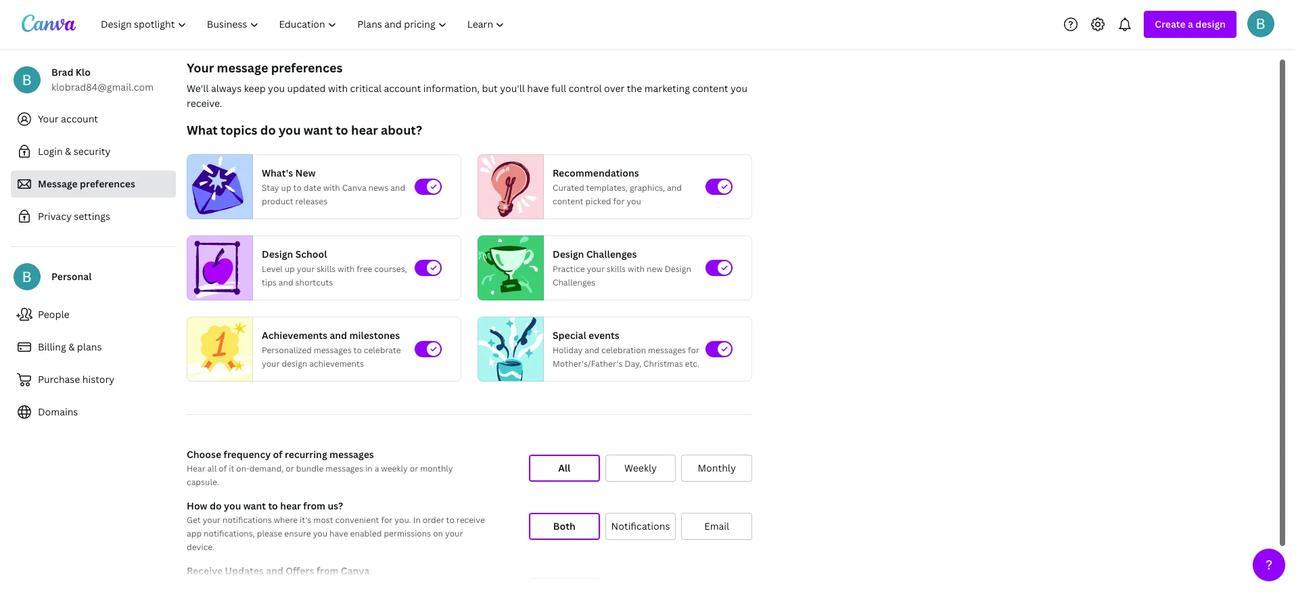 Task type: locate. For each thing, give the bounding box(es) containing it.
and inside recommendations curated templates, graphics, and content picked for you
[[667, 182, 682, 194]]

0 vertical spatial preferences
[[271, 60, 343, 76]]

frequency
[[224, 448, 271, 461]]

your
[[187, 60, 214, 76], [38, 112, 59, 125]]

design
[[1196, 18, 1226, 30], [282, 358, 307, 369]]

canva inside what's new stay up to date with canva news and product releases
[[342, 182, 367, 194]]

with left "free"
[[338, 263, 355, 275]]

and up the mother's/father's
[[585, 344, 600, 356]]

topic image
[[187, 154, 247, 219], [478, 154, 538, 219], [187, 235, 247, 300], [478, 235, 538, 300], [187, 314, 252, 385], [478, 314, 543, 385]]

design inside design school level up your skills with free courses, tips and shortcuts
[[262, 248, 293, 261]]

your right "practice"
[[587, 263, 605, 275]]

1 horizontal spatial design
[[553, 248, 584, 261]]

design for design school
[[262, 248, 293, 261]]

messages up christmas
[[648, 344, 686, 356]]

account up login & security
[[61, 112, 98, 125]]

1 vertical spatial design
[[282, 358, 307, 369]]

your up we'll
[[187, 60, 214, 76]]

1 horizontal spatial your
[[187, 60, 214, 76]]

stay
[[262, 182, 279, 194]]

preferences up the updated
[[271, 60, 343, 76]]

do right topics
[[260, 122, 276, 138]]

and
[[391, 182, 405, 194], [667, 182, 682, 194], [279, 277, 293, 288], [330, 329, 347, 342], [585, 344, 600, 356], [266, 564, 283, 577]]

or left bundle
[[286, 463, 294, 474]]

curated
[[553, 182, 584, 194]]

skills inside design school level up your skills with free courses, tips and shortcuts
[[317, 263, 336, 275]]

canva down enabled
[[341, 564, 370, 577]]

0 vertical spatial account
[[384, 82, 421, 95]]

0 horizontal spatial do
[[210, 499, 222, 512]]

1 horizontal spatial skills
[[607, 263, 626, 275]]

for
[[613, 196, 625, 207], [688, 344, 700, 356], [381, 514, 393, 526]]

hear up where
[[280, 499, 301, 512]]

special events holiday and celebration messages for mother's/father's day, christmas etc.
[[553, 329, 700, 369]]

we'll always keep you updated with critical account information, but you'll have full control over the marketing content you receive.
[[187, 82, 748, 110]]

to down milestones
[[354, 344, 362, 356]]

history
[[82, 373, 115, 386]]

purchase
[[38, 373, 80, 386]]

0 vertical spatial have
[[527, 82, 549, 95]]

a inside choose frequency of recurring messages hear all of it on-demand, or bundle messages in a weekly or monthly capsule.
[[375, 463, 379, 474]]

0 vertical spatial your
[[187, 60, 214, 76]]

have down most
[[330, 528, 348, 539]]

with left critical
[[328, 82, 348, 95]]

hear inside how do you want to hear from us? get your notifications where it's most convenient for you. in order to receive app notifications, please ensure you have enabled permissions on your device.
[[280, 499, 301, 512]]

and inside what's new stay up to date with canva news and product releases
[[391, 182, 405, 194]]

2 skills from the left
[[607, 263, 626, 275]]

1 vertical spatial hear
[[280, 499, 301, 512]]

challenges down "practice"
[[553, 277, 596, 288]]

challenges down picked
[[586, 248, 637, 261]]

a
[[1188, 18, 1194, 30], [375, 463, 379, 474]]

0 vertical spatial hear
[[351, 122, 378, 138]]

to
[[336, 122, 348, 138], [293, 182, 302, 194], [354, 344, 362, 356], [268, 499, 278, 512], [446, 514, 455, 526]]

message preferences link
[[11, 171, 176, 198]]

privacy
[[38, 210, 72, 223]]

0 vertical spatial do
[[260, 122, 276, 138]]

information,
[[424, 82, 480, 95]]

and up achievements
[[330, 329, 347, 342]]

email
[[705, 520, 730, 533]]

1 horizontal spatial for
[[613, 196, 625, 207]]

0 vertical spatial of
[[273, 448, 283, 461]]

people link
[[11, 301, 176, 328]]

get
[[187, 514, 201, 526]]

0 horizontal spatial of
[[219, 463, 227, 474]]

topic image left holiday on the left bottom
[[478, 314, 543, 385]]

0 vertical spatial &
[[65, 145, 71, 158]]

christmas
[[644, 358, 683, 369]]

with inside design challenges practice your skills with new design challenges
[[628, 263, 645, 275]]

0 horizontal spatial your
[[38, 112, 59, 125]]

your right 'get'
[[203, 514, 221, 526]]

of left it
[[219, 463, 227, 474]]

1 vertical spatial a
[[375, 463, 379, 474]]

a right create
[[1188, 18, 1194, 30]]

0 horizontal spatial want
[[243, 499, 266, 512]]

create a design button
[[1145, 11, 1237, 38]]

1 horizontal spatial account
[[384, 82, 421, 95]]

date
[[304, 182, 321, 194]]

your up login
[[38, 112, 59, 125]]

0 horizontal spatial a
[[375, 463, 379, 474]]

or right weekly
[[410, 463, 418, 474]]

1 vertical spatial for
[[688, 344, 700, 356]]

skills left "new" in the top of the page
[[607, 263, 626, 275]]

practice
[[553, 263, 585, 275]]

your for your message preferences
[[187, 60, 214, 76]]

special
[[553, 329, 586, 342]]

1 vertical spatial do
[[210, 499, 222, 512]]

1 skills from the left
[[317, 263, 336, 275]]

1 horizontal spatial do
[[260, 122, 276, 138]]

topic image left personalized
[[187, 314, 252, 385]]

monthly
[[420, 463, 453, 474]]

1 vertical spatial challenges
[[553, 277, 596, 288]]

0 horizontal spatial account
[[61, 112, 98, 125]]

of up demand,
[[273, 448, 283, 461]]

billing & plans
[[38, 340, 102, 353]]

design right "new" in the top of the page
[[665, 263, 692, 275]]

klo
[[76, 66, 91, 78]]

and inside design school level up your skills with free courses, tips and shortcuts
[[279, 277, 293, 288]]

order
[[423, 514, 444, 526]]

& left plans
[[68, 340, 75, 353]]

0 horizontal spatial design
[[282, 358, 307, 369]]

holiday
[[553, 344, 583, 356]]

Weekly button
[[605, 455, 676, 482]]

topic image for achievements and milestones
[[187, 314, 252, 385]]

you.
[[395, 514, 411, 526]]

0 vertical spatial up
[[281, 182, 291, 194]]

up inside what's new stay up to date with canva news and product releases
[[281, 182, 291, 194]]

0 horizontal spatial or
[[286, 463, 294, 474]]

with inside what's new stay up to date with canva news and product releases
[[323, 182, 340, 194]]

to up where
[[268, 499, 278, 512]]

1 horizontal spatial have
[[527, 82, 549, 95]]

Email button
[[682, 513, 753, 540]]

in
[[413, 514, 421, 526]]

the
[[627, 82, 642, 95]]

1 vertical spatial up
[[285, 263, 295, 275]]

for down 'templates,'
[[613, 196, 625, 207]]

messages up achievements
[[314, 344, 352, 356]]

up inside design school level up your skills with free courses, tips and shortcuts
[[285, 263, 295, 275]]

and inside special events holiday and celebration messages for mother's/father's day, christmas etc.
[[585, 344, 600, 356]]

to inside what's new stay up to date with canva news and product releases
[[293, 182, 302, 194]]

1 horizontal spatial or
[[410, 463, 418, 474]]

0 horizontal spatial for
[[381, 514, 393, 526]]

picked
[[586, 196, 611, 207]]

1 vertical spatial &
[[68, 340, 75, 353]]

to inside achievements and milestones personalized messages to celebrate your design achievements
[[354, 344, 362, 356]]

canva left news
[[342, 182, 367, 194]]

messages left in
[[326, 463, 364, 474]]

preferences inside "link"
[[80, 177, 135, 190]]

up right level
[[285, 263, 295, 275]]

content
[[693, 82, 728, 95], [553, 196, 584, 207]]

0 vertical spatial for
[[613, 196, 625, 207]]

for left the you.
[[381, 514, 393, 526]]

your account link
[[11, 106, 176, 133]]

0 horizontal spatial skills
[[317, 263, 336, 275]]

have left full
[[527, 82, 549, 95]]

us?
[[328, 499, 343, 512]]

all
[[207, 463, 217, 474]]

choose frequency of recurring messages hear all of it on-demand, or bundle messages in a weekly or monthly capsule.
[[187, 448, 453, 488]]

domains
[[38, 405, 78, 418]]

content right marketing
[[693, 82, 728, 95]]

with right 'date'
[[323, 182, 340, 194]]

topic image left tips
[[187, 235, 247, 300]]

your for your account
[[38, 112, 59, 125]]

message
[[38, 177, 78, 190]]

recommendations
[[553, 166, 639, 179]]

you'll
[[500, 82, 525, 95]]

design down personalized
[[282, 358, 307, 369]]

purchase history link
[[11, 366, 176, 393]]

choose
[[187, 448, 221, 461]]

and right news
[[391, 182, 405, 194]]

0 vertical spatial design
[[1196, 18, 1226, 30]]

up right stay
[[281, 182, 291, 194]]

skills inside design challenges practice your skills with new design challenges
[[607, 263, 626, 275]]

to left 'date'
[[293, 182, 302, 194]]

2 vertical spatial for
[[381, 514, 393, 526]]

top level navigation element
[[92, 11, 517, 38]]

we'll
[[187, 82, 209, 95]]

1 horizontal spatial want
[[304, 122, 333, 138]]

notifications,
[[204, 528, 255, 539]]

recurring
[[285, 448, 327, 461]]

messages up in
[[330, 448, 374, 461]]

1 vertical spatial have
[[330, 528, 348, 539]]

a right in
[[375, 463, 379, 474]]

releases
[[295, 196, 328, 207]]

1 vertical spatial want
[[243, 499, 266, 512]]

0 vertical spatial canva
[[342, 182, 367, 194]]

enabled
[[350, 528, 382, 539]]

0 vertical spatial from
[[303, 499, 326, 512]]

from right offers
[[316, 564, 339, 577]]

Notifications button
[[605, 513, 676, 540]]

design for design challenges
[[553, 248, 584, 261]]

you
[[268, 82, 285, 95], [731, 82, 748, 95], [279, 122, 301, 138], [627, 196, 641, 207], [224, 499, 241, 512], [313, 528, 328, 539]]

want down the updated
[[304, 122, 333, 138]]

all
[[558, 462, 571, 474]]

for up etc.
[[688, 344, 700, 356]]

your
[[297, 263, 315, 275], [587, 263, 605, 275], [262, 358, 280, 369], [203, 514, 221, 526], [445, 528, 463, 539]]

preferences down login & security link
[[80, 177, 135, 190]]

your down personalized
[[262, 358, 280, 369]]

it's
[[300, 514, 312, 526]]

demand,
[[250, 463, 284, 474]]

messages inside achievements and milestones personalized messages to celebrate your design achievements
[[314, 344, 352, 356]]

and right graphics,
[[667, 182, 682, 194]]

new
[[647, 263, 663, 275]]

0 horizontal spatial design
[[262, 248, 293, 261]]

domains link
[[11, 399, 176, 426]]

and right tips
[[279, 277, 293, 288]]

0 horizontal spatial content
[[553, 196, 584, 207]]

your inside design challenges practice your skills with new design challenges
[[587, 263, 605, 275]]

from inside how do you want to hear from us? get your notifications where it's most convenient for you. in order to receive app notifications, please ensure you have enabled permissions on your device.
[[303, 499, 326, 512]]

1 vertical spatial account
[[61, 112, 98, 125]]

and left offers
[[266, 564, 283, 577]]

1 vertical spatial content
[[553, 196, 584, 207]]

do right how
[[210, 499, 222, 512]]

where
[[274, 514, 298, 526]]

design right create
[[1196, 18, 1226, 30]]

& right login
[[65, 145, 71, 158]]

design up "practice"
[[553, 248, 584, 261]]

have
[[527, 82, 549, 95], [330, 528, 348, 539]]

with left "new" in the top of the page
[[628, 263, 645, 275]]

1 horizontal spatial a
[[1188, 18, 1194, 30]]

content down curated on the left
[[553, 196, 584, 207]]

topic image left "practice"
[[478, 235, 538, 300]]

1 horizontal spatial content
[[693, 82, 728, 95]]

0 horizontal spatial hear
[[280, 499, 301, 512]]

want inside how do you want to hear from us? get your notifications where it's most convenient for you. in order to receive app notifications, please ensure you have enabled permissions on your device.
[[243, 499, 266, 512]]

1 horizontal spatial design
[[1196, 18, 1226, 30]]

privacy settings
[[38, 210, 110, 223]]

from up it's
[[303, 499, 326, 512]]

hear left about?
[[351, 122, 378, 138]]

1 vertical spatial of
[[219, 463, 227, 474]]

1 vertical spatial your
[[38, 112, 59, 125]]

0 horizontal spatial preferences
[[80, 177, 135, 190]]

want up notifications
[[243, 499, 266, 512]]

your down school
[[297, 263, 315, 275]]

purchase history
[[38, 373, 115, 386]]

challenges
[[586, 248, 637, 261], [553, 277, 596, 288]]

2 horizontal spatial for
[[688, 344, 700, 356]]

content inside recommendations curated templates, graphics, and content picked for you
[[553, 196, 584, 207]]

0 horizontal spatial have
[[330, 528, 348, 539]]

topic image left stay
[[187, 154, 247, 219]]

brad klo klobrad84@gmail.com
[[51, 66, 154, 93]]

topic image left curated on the left
[[478, 154, 538, 219]]

0 vertical spatial content
[[693, 82, 728, 95]]

you inside recommendations curated templates, graphics, and content picked for you
[[627, 196, 641, 207]]

account right critical
[[384, 82, 421, 95]]

0 vertical spatial a
[[1188, 18, 1194, 30]]

1 horizontal spatial of
[[273, 448, 283, 461]]

but
[[482, 82, 498, 95]]

message
[[217, 60, 268, 76]]

skills up shortcuts
[[317, 263, 336, 275]]

design up level
[[262, 248, 293, 261]]

1 vertical spatial preferences
[[80, 177, 135, 190]]

device.
[[187, 541, 215, 553]]



Task type: vqa. For each thing, say whether or not it's contained in the screenshot.
left Present
no



Task type: describe. For each thing, give the bounding box(es) containing it.
both
[[553, 520, 576, 533]]

messages inside special events holiday and celebration messages for mother's/father's day, christmas etc.
[[648, 344, 686, 356]]

achievements
[[309, 358, 364, 369]]

design inside create a design dropdown button
[[1196, 18, 1226, 30]]

receive.
[[187, 97, 222, 110]]

mother's/father's
[[553, 358, 623, 369]]

topic image for special events
[[478, 314, 543, 385]]

design inside achievements and milestones personalized messages to celebrate your design achievements
[[282, 358, 307, 369]]

product
[[262, 196, 293, 207]]

a inside dropdown button
[[1188, 18, 1194, 30]]

login & security link
[[11, 138, 176, 165]]

notifications
[[223, 514, 272, 526]]

2 or from the left
[[410, 463, 418, 474]]

brad klo image
[[1248, 10, 1275, 37]]

settings
[[74, 210, 110, 223]]

your message preferences
[[187, 60, 343, 76]]

topic image for recommendations
[[478, 154, 538, 219]]

create a design
[[1155, 18, 1226, 30]]

how
[[187, 499, 207, 512]]

achievements and milestones personalized messages to celebrate your design achievements
[[262, 329, 401, 369]]

design school level up your skills with free courses, tips and shortcuts
[[262, 248, 407, 288]]

up for what's
[[281, 182, 291, 194]]

for inside how do you want to hear from us? get your notifications where it's most convenient for you. in order to receive app notifications, please ensure you have enabled permissions on your device.
[[381, 514, 393, 526]]

for inside special events holiday and celebration messages for mother's/father's day, christmas etc.
[[688, 344, 700, 356]]

login
[[38, 145, 63, 158]]

& for billing
[[68, 340, 75, 353]]

content inside 'we'll always keep you updated with critical account information, but you'll have full control over the marketing content you receive.'
[[693, 82, 728, 95]]

notifications
[[611, 520, 670, 533]]

full
[[551, 82, 566, 95]]

convenient
[[335, 514, 379, 526]]

create
[[1155, 18, 1186, 30]]

1 vertical spatial from
[[316, 564, 339, 577]]

topic image for design challenges
[[478, 235, 538, 300]]

billing
[[38, 340, 66, 353]]

security
[[74, 145, 111, 158]]

capsule.
[[187, 476, 219, 488]]

updates
[[225, 564, 264, 577]]

up for design
[[285, 263, 295, 275]]

new
[[295, 166, 316, 179]]

app
[[187, 528, 202, 539]]

personal
[[51, 270, 92, 283]]

plans
[[77, 340, 102, 353]]

0 vertical spatial challenges
[[586, 248, 637, 261]]

how do you want to hear from us? get your notifications where it's most convenient for you. in order to receive app notifications, please ensure you have enabled permissions on your device.
[[187, 499, 485, 553]]

critical
[[350, 82, 382, 95]]

1 horizontal spatial preferences
[[271, 60, 343, 76]]

keep
[[244, 82, 266, 95]]

updated
[[287, 82, 326, 95]]

with inside 'we'll always keep you updated with critical account information, but you'll have full control over the marketing content you receive.'
[[328, 82, 348, 95]]

events
[[589, 329, 620, 342]]

what's
[[262, 166, 293, 179]]

templates,
[[586, 182, 628, 194]]

Monthly button
[[682, 455, 753, 482]]

shortcuts
[[295, 277, 333, 288]]

over
[[604, 82, 625, 95]]

do inside how do you want to hear from us? get your notifications where it's most convenient for you. in order to receive app notifications, please ensure you have enabled permissions on your device.
[[210, 499, 222, 512]]

permissions
[[384, 528, 431, 539]]

marketing
[[645, 82, 690, 95]]

to up what's new stay up to date with canva news and product releases
[[336, 122, 348, 138]]

celebrate
[[364, 344, 401, 356]]

it
[[229, 463, 234, 474]]

All button
[[529, 455, 600, 482]]

your right on
[[445, 528, 463, 539]]

billing & plans link
[[11, 334, 176, 361]]

1 vertical spatial canva
[[341, 564, 370, 577]]

0 vertical spatial want
[[304, 122, 333, 138]]

to right order
[[446, 514, 455, 526]]

tips
[[262, 277, 277, 288]]

& for login
[[65, 145, 71, 158]]

topic image for what's new
[[187, 154, 247, 219]]

most
[[314, 514, 333, 526]]

design challenges practice your skills with new design challenges
[[553, 248, 692, 288]]

achievements
[[262, 329, 328, 342]]

weekly
[[381, 463, 408, 474]]

receive
[[457, 514, 485, 526]]

etc.
[[685, 358, 700, 369]]

receive
[[187, 564, 223, 577]]

klobrad84@gmail.com
[[51, 81, 154, 93]]

message preferences
[[38, 177, 135, 190]]

2 horizontal spatial design
[[665, 263, 692, 275]]

on
[[433, 528, 443, 539]]

1 or from the left
[[286, 463, 294, 474]]

account inside 'we'll always keep you updated with critical account information, but you'll have full control over the marketing content you receive.'
[[384, 82, 421, 95]]

in
[[366, 463, 373, 474]]

what
[[187, 122, 218, 138]]

have inside 'we'll always keep you updated with critical account information, but you'll have full control over the marketing content you receive.'
[[527, 82, 549, 95]]

on-
[[236, 463, 250, 474]]

for inside recommendations curated templates, graphics, and content picked for you
[[613, 196, 625, 207]]

please
[[257, 528, 282, 539]]

monthly
[[698, 462, 736, 474]]

ensure
[[284, 528, 311, 539]]

topic image for design school
[[187, 235, 247, 300]]

your inside achievements and milestones personalized messages to celebrate your design achievements
[[262, 358, 280, 369]]

1 horizontal spatial hear
[[351, 122, 378, 138]]

people
[[38, 308, 69, 321]]

and inside achievements and milestones personalized messages to celebrate your design achievements
[[330, 329, 347, 342]]

graphics,
[[630, 182, 665, 194]]

your inside design school level up your skills with free courses, tips and shortcuts
[[297, 263, 315, 275]]

school
[[296, 248, 327, 261]]

day,
[[625, 358, 642, 369]]

hear
[[187, 463, 205, 474]]

news
[[368, 182, 389, 194]]

receive updates and offers from canva
[[187, 564, 370, 577]]

Both button
[[529, 513, 600, 540]]

level
[[262, 263, 283, 275]]

have inside how do you want to hear from us? get your notifications where it's most convenient for you. in order to receive app notifications, please ensure you have enabled permissions on your device.
[[330, 528, 348, 539]]

brad
[[51, 66, 73, 78]]

personalized
[[262, 344, 312, 356]]

weekly
[[625, 462, 657, 474]]

with inside design school level up your skills with free courses, tips and shortcuts
[[338, 263, 355, 275]]

offers
[[286, 564, 314, 577]]



